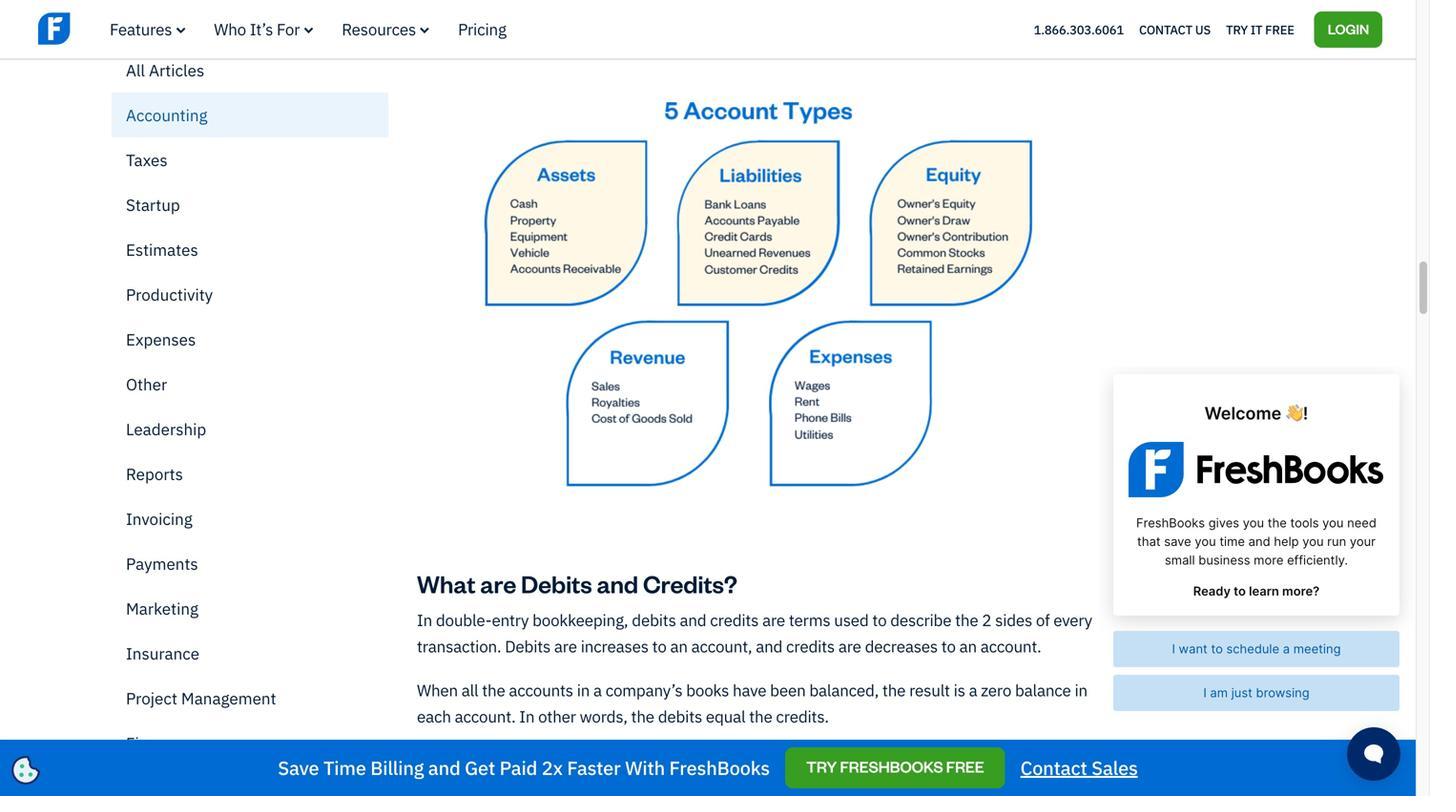 Task type: locate. For each thing, give the bounding box(es) containing it.
debits down each
[[417, 750, 465, 771]]

taxes link
[[112, 137, 388, 182]]

each
[[417, 706, 451, 727]]

features link
[[110, 19, 185, 40]]

free inside the try freshbooks free link
[[947, 756, 985, 777]]

sales
[[1092, 755, 1139, 780]]

contact left us
[[1140, 21, 1193, 37]]

debits down books
[[658, 706, 703, 727]]

in up words, at bottom
[[577, 680, 590, 701]]

for
[[277, 19, 300, 40]]

other link
[[112, 362, 388, 407]]

terms
[[789, 609, 831, 630]]

to
[[873, 609, 887, 630], [653, 636, 667, 657], [942, 636, 956, 657]]

free
[[1266, 21, 1295, 37], [947, 756, 985, 777]]

cookie preferences image
[[11, 756, 40, 785]]

0 vertical spatial try
[[1227, 21, 1249, 37]]

illustration: 5 account types in accounting image
[[417, 52, 1101, 534]]

are down used
[[839, 636, 862, 657]]

try
[[1227, 21, 1249, 37], [807, 756, 837, 777]]

credits up the account, on the bottom of the page
[[710, 609, 759, 630]]

all
[[462, 680, 479, 701]]

1 an from the left
[[671, 636, 688, 657]]

credits
[[710, 609, 759, 630], [787, 636, 835, 657]]

books
[[687, 680, 729, 701]]

try for try it free
[[1227, 21, 1249, 37]]

debits
[[632, 609, 676, 630], [658, 706, 703, 727]]

a
[[594, 680, 602, 701], [969, 680, 978, 701]]

are
[[480, 567, 517, 599], [763, 609, 786, 630], [555, 636, 577, 657], [839, 636, 862, 657]]

and up 'bookkeeping,'
[[597, 567, 639, 599]]

freshbooks down equal
[[670, 755, 770, 780]]

pricing link
[[458, 19, 507, 40]]

reports
[[126, 463, 183, 484]]

1 vertical spatial contact
[[1021, 755, 1088, 780]]

0 vertical spatial free
[[1266, 21, 1295, 37]]

1.866.303.6061 link
[[1034, 21, 1124, 37]]

1 vertical spatial in
[[519, 706, 535, 727]]

marketing
[[126, 598, 199, 619]]

words,
[[580, 706, 628, 727]]

in right balance
[[1075, 680, 1088, 701]]

free right it
[[1266, 21, 1295, 37]]

it's
[[250, 19, 273, 40]]

1 vertical spatial account.
[[455, 706, 516, 727]]

0 horizontal spatial account.
[[455, 706, 516, 727]]

freshbooks down result
[[840, 756, 944, 777]]

1 horizontal spatial in
[[519, 706, 535, 727]]

try down credits.
[[807, 756, 837, 777]]

1 vertical spatial credits
[[787, 636, 835, 657]]

1 horizontal spatial an
[[960, 636, 977, 657]]

0 horizontal spatial in
[[577, 680, 590, 701]]

an left the account, on the bottom of the page
[[671, 636, 688, 657]]

marketing link
[[112, 586, 388, 631]]

free inside try it free link
[[1266, 21, 1295, 37]]

1 horizontal spatial try
[[1227, 21, 1249, 37]]

0 horizontal spatial credits
[[710, 609, 759, 630]]

0 horizontal spatial in
[[417, 609, 432, 630]]

company's
[[606, 680, 683, 701]]

are up entry
[[480, 567, 517, 599]]

try inside try it free link
[[1227, 21, 1249, 37]]

a up words, at bottom
[[594, 680, 602, 701]]

contact inside contact sales link
[[1021, 755, 1088, 780]]

get
[[465, 755, 495, 780]]

increases
[[581, 636, 649, 657]]

in
[[577, 680, 590, 701], [1075, 680, 1088, 701]]

1 horizontal spatial free
[[1266, 21, 1295, 37]]

login
[[1328, 19, 1370, 37]]

in down accounts
[[519, 706, 535, 727]]

0 vertical spatial account.
[[981, 636, 1042, 657]]

1 horizontal spatial a
[[969, 680, 978, 701]]

startup link
[[112, 182, 388, 227]]

2x
[[542, 755, 563, 780]]

1 vertical spatial debits
[[505, 636, 551, 657]]

1 vertical spatial try
[[807, 756, 837, 777]]

resources
[[342, 19, 416, 40]]

1 horizontal spatial in
[[1075, 680, 1088, 701]]

debits inside when all the accounts in a company's books have been balanced, the result is a zero balance in each account. in other words, the debits equal the credits.
[[658, 706, 703, 727]]

the down have
[[750, 706, 773, 727]]

credits down terms in the bottom right of the page
[[787, 636, 835, 657]]

used
[[835, 609, 869, 630]]

in left double-
[[417, 609, 432, 630]]

credits.
[[776, 706, 829, 727]]

accounts
[[509, 680, 574, 701]]

to right used
[[873, 609, 887, 630]]

debits down entry
[[505, 636, 551, 657]]

a right the is
[[969, 680, 978, 701]]

try left it
[[1227, 21, 1249, 37]]

try it free
[[1227, 21, 1295, 37]]

1 vertical spatial free
[[947, 756, 985, 777]]

1 horizontal spatial contact
[[1140, 21, 1193, 37]]

who
[[214, 19, 246, 40]]

an up the is
[[960, 636, 977, 657]]

0 horizontal spatial try
[[807, 756, 837, 777]]

credits?
[[643, 567, 738, 599]]

free down the is
[[947, 756, 985, 777]]

resources link
[[342, 19, 430, 40]]

0 vertical spatial in
[[417, 609, 432, 630]]

account. inside when all the accounts in a company's books have been balanced, the result is a zero balance in each account. in other words, the debits equal the credits.
[[455, 706, 516, 727]]

and
[[597, 567, 639, 599], [680, 609, 707, 630], [756, 636, 783, 657], [428, 755, 461, 780]]

0 vertical spatial debits
[[521, 567, 592, 599]]

invoicing link
[[112, 496, 388, 541]]

bookkeeping,
[[533, 609, 629, 630]]

account. down sides
[[981, 636, 1042, 657]]

0 horizontal spatial free
[[947, 756, 985, 777]]

the
[[956, 609, 979, 630], [482, 680, 506, 701], [883, 680, 906, 701], [631, 706, 655, 727], [750, 706, 773, 727]]

who it's for
[[214, 19, 300, 40]]

1 vertical spatial debits
[[658, 706, 703, 727]]

debits inside in double-entry bookkeeping, debits and credits are terms used to describe the 2 sides of every transaction. debits are increases to an account, and credits are decreases to an account.
[[505, 636, 551, 657]]

0 horizontal spatial a
[[594, 680, 602, 701]]

contact
[[1140, 21, 1193, 37], [1021, 755, 1088, 780]]

1 horizontal spatial account.
[[981, 636, 1042, 657]]

leadership link
[[112, 407, 388, 451]]

0 vertical spatial contact
[[1140, 21, 1193, 37]]

in inside when all the accounts in a company's books have been balanced, the result is a zero balance in each account. in other words, the debits equal the credits.
[[519, 706, 535, 727]]

1 horizontal spatial credits
[[787, 636, 835, 657]]

the down company's
[[631, 706, 655, 727]]

account. down all at bottom left
[[455, 706, 516, 727]]

and down credits? at the bottom of the page
[[680, 609, 707, 630]]

in
[[417, 609, 432, 630], [519, 706, 535, 727]]

contact left sales
[[1021, 755, 1088, 780]]

to right the increases
[[653, 636, 667, 657]]

and left 'get'
[[428, 755, 461, 780]]

1 a from the left
[[594, 680, 602, 701]]

describe
[[891, 609, 952, 630]]

the left 2
[[956, 609, 979, 630]]

estimates link
[[112, 227, 388, 272]]

freshbooks logo image
[[38, 10, 186, 47]]

project management link
[[112, 676, 388, 721]]

other
[[538, 706, 576, 727]]

debits up 'bookkeeping,'
[[521, 567, 592, 599]]

insurance
[[126, 643, 200, 664]]

0 horizontal spatial an
[[671, 636, 688, 657]]

payments
[[126, 553, 198, 574]]

time
[[324, 755, 366, 780]]

the inside in double-entry bookkeeping, debits and credits are terms used to describe the 2 sides of every transaction. debits are increases to an account, and credits are decreases to an account.
[[956, 609, 979, 630]]

to down describe
[[942, 636, 956, 657]]

with
[[625, 755, 665, 780]]

account. inside in double-entry bookkeeping, debits and credits are terms used to describe the 2 sides of every transaction. debits are increases to an account, and credits are decreases to an account.
[[981, 636, 1042, 657]]

contact inside contact us link
[[1140, 21, 1193, 37]]

0 horizontal spatial contact
[[1021, 755, 1088, 780]]

project
[[126, 688, 177, 709]]

when
[[417, 680, 458, 701]]

debits up the increases
[[632, 609, 676, 630]]

and right the account, on the bottom of the page
[[756, 636, 783, 657]]

project management
[[126, 688, 276, 709]]

account,
[[692, 636, 753, 657]]

all articles link
[[112, 48, 388, 93]]

accounting
[[126, 105, 208, 126]]

0 horizontal spatial freshbooks
[[670, 755, 770, 780]]

an
[[671, 636, 688, 657], [960, 636, 977, 657]]

finance
[[126, 733, 183, 754]]

0 vertical spatial debits
[[632, 609, 676, 630]]

expenses
[[126, 329, 196, 350]]



Task type: vqa. For each thing, say whether or not it's contained in the screenshot.
your
no



Task type: describe. For each thing, give the bounding box(es) containing it.
us
[[1196, 21, 1211, 37]]

reports link
[[112, 451, 388, 496]]

expenses link
[[112, 317, 388, 362]]

of
[[1037, 609, 1050, 630]]

equal
[[706, 706, 746, 727]]

login link
[[1315, 11, 1383, 47]]

all articles
[[126, 60, 205, 81]]

try freshbooks free
[[807, 756, 985, 777]]

balance
[[1016, 680, 1072, 701]]

contact for contact us
[[1140, 21, 1193, 37]]

leadership
[[126, 419, 206, 440]]

1 horizontal spatial to
[[873, 609, 887, 630]]

what are debits and credits?
[[417, 567, 738, 599]]

2
[[983, 609, 992, 630]]

contact sales
[[1021, 755, 1139, 780]]

payments link
[[112, 541, 388, 586]]

are down 'bookkeeping,'
[[555, 636, 577, 657]]

features
[[110, 19, 172, 40]]

contact for contact sales
[[1021, 755, 1088, 780]]

when all the accounts in a company's books have been balanced, the result is a zero balance in each account. in other words, the debits equal the credits.
[[417, 680, 1088, 727]]

articles
[[149, 60, 205, 81]]

2 horizontal spatial to
[[942, 636, 956, 657]]

entry
[[492, 609, 529, 630]]

finance link
[[112, 721, 388, 766]]

contact sales link
[[1021, 755, 1139, 781]]

productivity
[[126, 284, 213, 305]]

contact us link
[[1140, 17, 1211, 42]]

are left terms in the bottom right of the page
[[763, 609, 786, 630]]

debits inside in double-entry bookkeeping, debits and credits are terms used to describe the 2 sides of every transaction. debits are increases to an account, and credits are decreases to an account.
[[632, 609, 676, 630]]

free for try freshbooks free
[[947, 756, 985, 777]]

save
[[278, 755, 319, 780]]

who it's for link
[[214, 19, 313, 40]]

1 in from the left
[[577, 680, 590, 701]]

all
[[126, 60, 145, 81]]

startup
[[126, 194, 180, 215]]

zero
[[982, 680, 1012, 701]]

taxes
[[126, 149, 168, 170]]

other
[[126, 374, 167, 395]]

contact us
[[1140, 21, 1211, 37]]

2 vertical spatial debits
[[417, 750, 465, 771]]

save time billing and get paid 2x faster with freshbooks
[[278, 755, 770, 780]]

2 a from the left
[[969, 680, 978, 701]]

invoicing
[[126, 508, 193, 529]]

2 an from the left
[[960, 636, 977, 657]]

result
[[910, 680, 951, 701]]

it
[[1251, 21, 1263, 37]]

1.866.303.6061
[[1034, 21, 1124, 37]]

balanced,
[[810, 680, 879, 701]]

pricing
[[458, 19, 507, 40]]

2 in from the left
[[1075, 680, 1088, 701]]

the right all at bottom left
[[482, 680, 506, 701]]

in inside in double-entry bookkeeping, debits and credits are terms used to describe the 2 sides of every transaction. debits are increases to an account, and credits are decreases to an account.
[[417, 609, 432, 630]]

paid
[[500, 755, 538, 780]]

try it free link
[[1227, 17, 1295, 42]]

try for try freshbooks free
[[807, 756, 837, 777]]

estimates
[[126, 239, 198, 260]]

transaction.
[[417, 636, 502, 657]]

try freshbooks free link
[[786, 747, 1006, 788]]

productivity link
[[112, 272, 388, 317]]

been
[[770, 680, 806, 701]]

in double-entry bookkeeping, debits and credits are terms used to describe the 2 sides of every transaction. debits are increases to an account, and credits are decreases to an account.
[[417, 609, 1093, 657]]

what
[[417, 567, 476, 599]]

faster
[[567, 755, 621, 780]]

accounting link
[[112, 93, 388, 137]]

free for try it free
[[1266, 21, 1295, 37]]

double-
[[436, 609, 492, 630]]

1 horizontal spatial freshbooks
[[840, 756, 944, 777]]

decreases
[[865, 636, 938, 657]]

insurance link
[[112, 631, 388, 676]]

0 vertical spatial credits
[[710, 609, 759, 630]]

every
[[1054, 609, 1093, 630]]

management
[[181, 688, 276, 709]]

is
[[954, 680, 966, 701]]

cookie consent banner dialog
[[14, 561, 301, 782]]

0 horizontal spatial to
[[653, 636, 667, 657]]

sides
[[996, 609, 1033, 630]]

the left result
[[883, 680, 906, 701]]

have
[[733, 680, 767, 701]]



